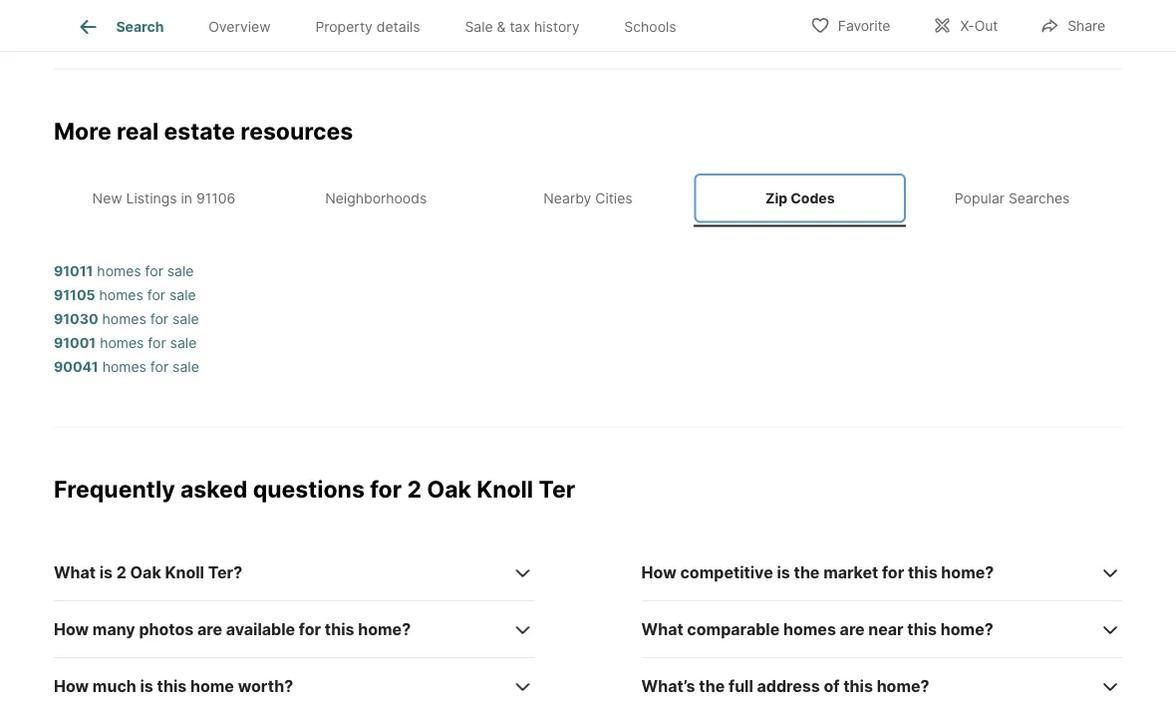 Task type: describe. For each thing, give the bounding box(es) containing it.
this up what comparable homes are near this home? 'dropdown button'
[[909, 562, 938, 582]]

listings
[[126, 190, 177, 207]]

zip codes tab
[[695, 174, 907, 223]]

zip codes
[[766, 190, 835, 207]]

x-out
[[961, 17, 999, 34]]

ter
[[539, 475, 576, 503]]

more real estate resources
[[54, 117, 353, 145]]

asked
[[180, 475, 248, 503]]

91011
[[54, 263, 93, 280]]

neighborhoods
[[325, 190, 427, 207]]

91106
[[196, 190, 236, 207]]

tab list containing search
[[54, 0, 715, 51]]

resources
[[241, 117, 353, 145]]

comparable
[[688, 619, 780, 639]]

schools tab
[[602, 3, 699, 51]]

1 horizontal spatial the
[[794, 562, 820, 582]]

what's the full address of this home?
[[642, 676, 930, 696]]

nearby
[[544, 190, 592, 207]]

out
[[975, 17, 999, 34]]

for right 91030 on the top left
[[150, 311, 169, 328]]

history
[[535, 18, 580, 35]]

cities
[[596, 190, 633, 207]]

homes right 91001
[[100, 335, 144, 352]]

for right 91001
[[148, 335, 166, 352]]

frequently asked questions for 2 oak knoll ter
[[54, 475, 576, 503]]

what's
[[642, 676, 696, 696]]

are for photos
[[197, 619, 222, 639]]

overview
[[209, 18, 271, 35]]

more real estate resources heading
[[54, 117, 1123, 170]]

homes right 91105
[[99, 287, 143, 304]]

sale
[[465, 18, 493, 35]]

homes inside 'dropdown button'
[[784, 619, 837, 639]]

frequently
[[54, 475, 175, 503]]

91001
[[54, 335, 96, 352]]

how for how competitive is the market for this home?
[[642, 562, 677, 582]]

many
[[93, 619, 135, 639]]

0 horizontal spatial the
[[699, 676, 725, 696]]

nearby cities
[[544, 190, 633, 207]]

favorite
[[839, 17, 891, 34]]

for inside how competitive is the market for this home? dropdown button
[[883, 562, 905, 582]]

favorite button
[[794, 4, 908, 45]]

how many photos are available for this home? button
[[54, 601, 535, 658]]

share
[[1068, 17, 1106, 34]]

what comparable homes are near this home?
[[642, 619, 994, 639]]

what for what is 2 oak knoll ter?
[[54, 562, 96, 582]]

what is 2 oak knoll ter?
[[54, 562, 243, 582]]

for right questions on the left bottom of the page
[[370, 475, 402, 503]]

90041
[[54, 359, 98, 376]]

this up how much is this home worth? dropdown button
[[325, 619, 355, 639]]

are for homes
[[840, 619, 865, 639]]

more
[[54, 117, 111, 145]]

property details
[[316, 18, 420, 35]]

how competitive is the market for this home? button
[[642, 544, 1123, 601]]

codes
[[791, 190, 835, 207]]

estate
[[164, 117, 235, 145]]

full
[[729, 676, 754, 696]]

market
[[824, 562, 879, 582]]

0 horizontal spatial is
[[100, 562, 113, 582]]

what comparable homes are near this home? button
[[642, 601, 1123, 658]]

1 horizontal spatial knoll
[[477, 475, 534, 503]]

2 inside dropdown button
[[117, 562, 127, 582]]

home? inside 'dropdown button'
[[941, 619, 994, 639]]

what is 2 oak knoll ter? button
[[54, 544, 535, 601]]

tax
[[510, 18, 531, 35]]

nearby cities tab
[[482, 174, 695, 223]]

new
[[92, 190, 122, 207]]

details
[[377, 18, 420, 35]]

is for how competitive is the market for this home?
[[777, 562, 791, 582]]

how for how many photos are available for this home?
[[54, 619, 89, 639]]

how competitive is the market for this home?
[[642, 562, 995, 582]]

address
[[758, 676, 821, 696]]

near
[[869, 619, 904, 639]]

tab list containing new listings in 91106
[[54, 170, 1123, 227]]

property details tab
[[293, 3, 443, 51]]

how much is this home worth? button
[[54, 658, 535, 701]]



Task type: vqa. For each thing, say whether or not it's contained in the screenshot.
Overview tab
yes



Task type: locate. For each thing, give the bounding box(es) containing it.
1 horizontal spatial oak
[[427, 475, 472, 503]]

neighborhoods tab
[[270, 174, 482, 223]]

tab list
[[54, 0, 715, 51], [54, 170, 1123, 227]]

this
[[909, 562, 938, 582], [325, 619, 355, 639], [908, 619, 938, 639], [157, 676, 187, 696], [844, 676, 874, 696]]

the left market
[[794, 562, 820, 582]]

homes
[[97, 263, 141, 280], [99, 287, 143, 304], [102, 311, 146, 328], [100, 335, 144, 352], [102, 359, 147, 376], [784, 619, 837, 639]]

share button
[[1024, 4, 1123, 45]]

knoll
[[477, 475, 534, 503], [165, 562, 204, 582]]

0 horizontal spatial what
[[54, 562, 96, 582]]

0 vertical spatial what
[[54, 562, 96, 582]]

searches
[[1009, 190, 1071, 207]]

0 horizontal spatial knoll
[[165, 562, 204, 582]]

2
[[407, 475, 422, 503], [117, 562, 127, 582]]

0 vertical spatial knoll
[[477, 475, 534, 503]]

2 vertical spatial how
[[54, 676, 89, 696]]

91105
[[54, 287, 95, 304]]

for right 91105
[[147, 287, 166, 304]]

in
[[181, 190, 193, 207]]

overview tab
[[186, 3, 293, 51]]

oak
[[427, 475, 472, 503], [130, 562, 161, 582]]

1 vertical spatial how
[[54, 619, 89, 639]]

new listings in 91106 tab
[[58, 174, 270, 223]]

schools
[[625, 18, 677, 35]]

what
[[54, 562, 96, 582], [642, 619, 684, 639]]

oak inside dropdown button
[[130, 562, 161, 582]]

property
[[316, 18, 373, 35]]

search link
[[76, 15, 164, 39]]

0 horizontal spatial are
[[197, 619, 222, 639]]

sale & tax history
[[465, 18, 580, 35]]

available
[[226, 619, 295, 639]]

the
[[794, 562, 820, 582], [699, 676, 725, 696]]

how for how much is this home worth?
[[54, 676, 89, 696]]

zip
[[766, 190, 788, 207]]

homes right 91011
[[97, 263, 141, 280]]

0 vertical spatial how
[[642, 562, 677, 582]]

for inside how many photos are available for this home? dropdown button
[[299, 619, 321, 639]]

x-out button
[[916, 4, 1016, 45]]

are inside 'dropdown button'
[[840, 619, 865, 639]]

is
[[100, 562, 113, 582], [777, 562, 791, 582], [140, 676, 153, 696]]

the left full
[[699, 676, 725, 696]]

how
[[642, 562, 677, 582], [54, 619, 89, 639], [54, 676, 89, 696]]

1 horizontal spatial 2
[[407, 475, 422, 503]]

home?
[[942, 562, 995, 582], [358, 619, 411, 639], [941, 619, 994, 639], [877, 676, 930, 696]]

for right available
[[299, 619, 321, 639]]

is up many
[[100, 562, 113, 582]]

2 tab list from the top
[[54, 170, 1123, 227]]

1 horizontal spatial is
[[140, 676, 153, 696]]

sale
[[167, 263, 194, 280], [170, 287, 196, 304], [173, 311, 199, 328], [170, 335, 197, 352], [173, 359, 199, 376]]

91011 homes for sale 91105 homes for sale 91030 homes for sale 91001 homes for sale 90041 homes for sale
[[54, 263, 199, 376]]

homes right 91030 on the top left
[[102, 311, 146, 328]]

0 horizontal spatial 2
[[117, 562, 127, 582]]

what up what's
[[642, 619, 684, 639]]

competitive
[[681, 562, 774, 582]]

how many photos are available for this home?
[[54, 619, 411, 639]]

questions
[[253, 475, 365, 503]]

photos
[[139, 619, 194, 639]]

popular searches tab
[[907, 174, 1119, 223]]

1 vertical spatial oak
[[130, 562, 161, 582]]

this inside 'dropdown button'
[[908, 619, 938, 639]]

how left competitive
[[642, 562, 677, 582]]

1 tab list from the top
[[54, 0, 715, 51]]

are
[[197, 619, 222, 639], [840, 619, 865, 639]]

this right 'near'
[[908, 619, 938, 639]]

new listings in 91106
[[92, 190, 236, 207]]

sale & tax history tab
[[443, 3, 602, 51]]

popular searches
[[955, 190, 1071, 207]]

is right competitive
[[777, 562, 791, 582]]

0 horizontal spatial oak
[[130, 562, 161, 582]]

this right the of
[[844, 676, 874, 696]]

x-
[[961, 17, 975, 34]]

1 horizontal spatial what
[[642, 619, 684, 639]]

of
[[824, 676, 840, 696]]

what inside 'dropdown button'
[[642, 619, 684, 639]]

for down listings
[[145, 263, 163, 280]]

1 vertical spatial what
[[642, 619, 684, 639]]

knoll left ter
[[477, 475, 534, 503]]

&
[[497, 18, 506, 35]]

popular
[[955, 190, 1005, 207]]

is for how much is this home worth?
[[140, 676, 153, 696]]

for
[[145, 263, 163, 280], [147, 287, 166, 304], [150, 311, 169, 328], [148, 335, 166, 352], [150, 359, 169, 376], [370, 475, 402, 503], [883, 562, 905, 582], [299, 619, 321, 639]]

1 horizontal spatial are
[[840, 619, 865, 639]]

knoll inside what is 2 oak knoll ter? dropdown button
[[165, 562, 204, 582]]

are left 'near'
[[840, 619, 865, 639]]

1 vertical spatial knoll
[[165, 562, 204, 582]]

what for what comparable homes are near this home?
[[642, 619, 684, 639]]

ter?
[[208, 562, 243, 582]]

is right much
[[140, 676, 153, 696]]

for right market
[[883, 562, 905, 582]]

2 horizontal spatial is
[[777, 562, 791, 582]]

1 are from the left
[[197, 619, 222, 639]]

0 vertical spatial oak
[[427, 475, 472, 503]]

this left 'home'
[[157, 676, 187, 696]]

how left many
[[54, 619, 89, 639]]

worth?
[[238, 676, 293, 696]]

homes down how competitive is the market for this home?
[[784, 619, 837, 639]]

what up many
[[54, 562, 96, 582]]

what's the full address of this home? button
[[642, 658, 1123, 701]]

for right the 90041
[[150, 359, 169, 376]]

1 vertical spatial tab list
[[54, 170, 1123, 227]]

2 are from the left
[[840, 619, 865, 639]]

0 vertical spatial 2
[[407, 475, 422, 503]]

are inside dropdown button
[[197, 619, 222, 639]]

0 vertical spatial tab list
[[54, 0, 715, 51]]

much
[[93, 676, 136, 696]]

how left much
[[54, 676, 89, 696]]

are right photos
[[197, 619, 222, 639]]

what inside dropdown button
[[54, 562, 96, 582]]

1 vertical spatial 2
[[117, 562, 127, 582]]

knoll left ter?
[[165, 562, 204, 582]]

91030
[[54, 311, 98, 328]]

how much is this home worth?
[[54, 676, 293, 696]]

real
[[117, 117, 159, 145]]

homes right the 90041
[[102, 359, 147, 376]]

0 vertical spatial the
[[794, 562, 820, 582]]

search
[[116, 18, 164, 35]]

1 vertical spatial the
[[699, 676, 725, 696]]

home
[[190, 676, 234, 696]]



